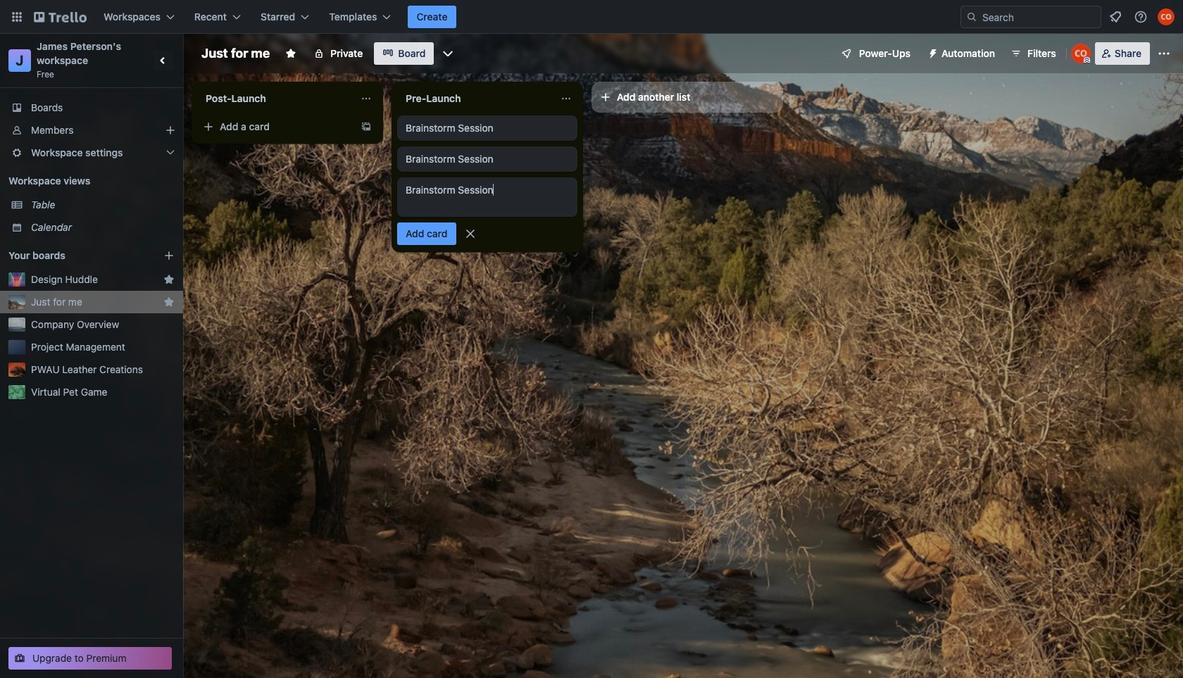 Task type: locate. For each thing, give the bounding box(es) containing it.
starred icon image
[[163, 274, 175, 285], [163, 297, 175, 308]]

None text field
[[397, 87, 555, 110]]

create from template… image
[[361, 121, 372, 132]]

this member is an admin of this board. image
[[1084, 57, 1090, 63]]

1 vertical spatial starred icon image
[[163, 297, 175, 308]]

0 vertical spatial starred icon image
[[163, 274, 175, 285]]

workspace navigation collapse icon image
[[154, 51, 173, 70]]

2 starred icon image from the top
[[163, 297, 175, 308]]

Board name text field
[[194, 42, 277, 65]]

your boards with 6 items element
[[8, 247, 142, 264]]

Enter a title for this card… text field
[[397, 178, 578, 217]]

None text field
[[197, 87, 355, 110]]

christina overa (christinaovera) image
[[1158, 8, 1175, 25]]

1 starred icon image from the top
[[163, 274, 175, 285]]



Task type: describe. For each thing, give the bounding box(es) containing it.
search image
[[967, 11, 978, 23]]

sm image
[[922, 42, 942, 62]]

cancel image
[[463, 227, 477, 241]]

show menu image
[[1157, 46, 1172, 61]]

customize views image
[[441, 46, 455, 61]]

star or unstar board image
[[285, 48, 297, 59]]

primary element
[[0, 0, 1184, 34]]

christina overa (christinaovera) image
[[1071, 44, 1091, 63]]

0 notifications image
[[1107, 8, 1124, 25]]

open information menu image
[[1134, 10, 1148, 24]]

back to home image
[[34, 6, 87, 28]]

Search field
[[978, 7, 1101, 27]]

add board image
[[163, 250, 175, 261]]



Task type: vqa. For each thing, say whether or not it's contained in the screenshot.
the bottom Starred Icon
yes



